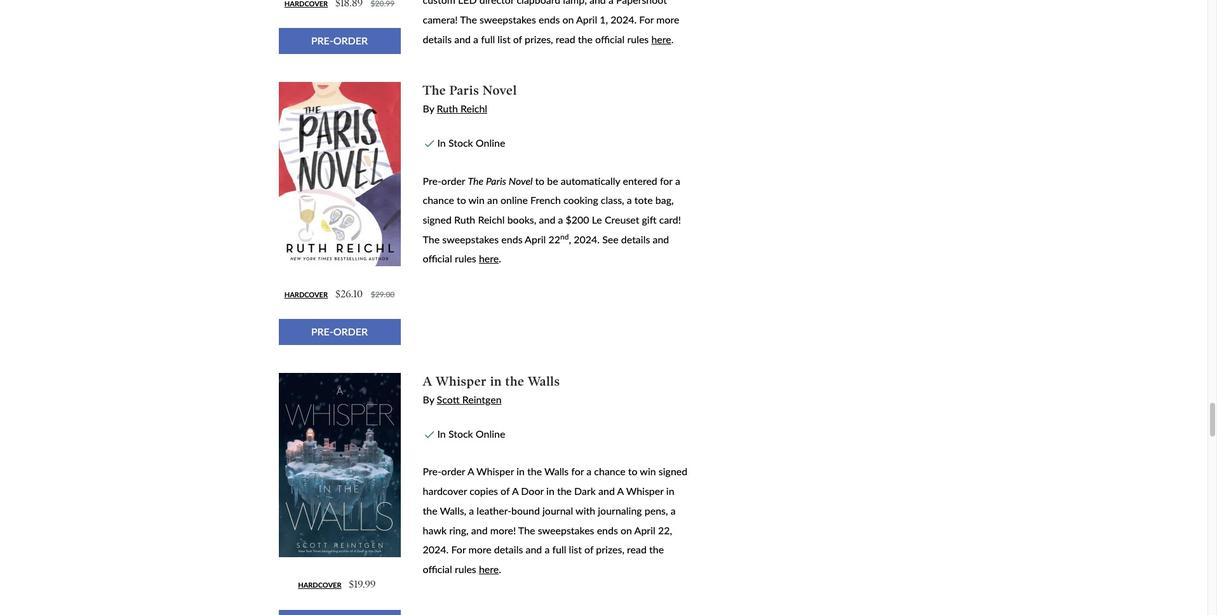 Task type: vqa. For each thing, say whether or not it's contained in the screenshot.
entered on the right of page
yes



Task type: locate. For each thing, give the bounding box(es) containing it.
novel up online
[[509, 174, 533, 187]]

to left be
[[535, 174, 545, 187]]

0 vertical spatial ends
[[502, 233, 523, 245]]

0 vertical spatial in stock online
[[438, 137, 505, 149]]

for up the bag,
[[660, 174, 673, 187]]

paris
[[450, 83, 479, 98], [486, 174, 507, 187]]

ruth down the paris novel link
[[437, 102, 458, 114]]

and right the dark
[[599, 485, 615, 497]]

stock for paris
[[449, 137, 473, 149]]

0 horizontal spatial sweepstakes
[[442, 233, 499, 245]]

2 online from the top
[[476, 428, 505, 440]]

1 vertical spatial sweepstakes
[[538, 524, 595, 536]]

chance
[[423, 194, 454, 206], [594, 465, 626, 477]]

0 vertical spatial online
[[476, 137, 505, 149]]

pre-order for first pre-order button from the bottom of the page
[[311, 326, 368, 338]]

2 vertical spatial here
[[479, 563, 499, 575]]

0 vertical spatial details
[[621, 233, 650, 245]]

a right walls,
[[469, 504, 474, 517]]

here
[[652, 33, 672, 45], [479, 253, 499, 265], [479, 563, 499, 575]]

scott
[[437, 393, 460, 405]]

1 horizontal spatial 2024.
[[574, 233, 600, 245]]

bound
[[512, 504, 540, 517]]

of right list
[[585, 544, 594, 556]]

cooking
[[564, 194, 599, 206]]

2 horizontal spatial to
[[628, 465, 638, 477]]

1 vertical spatial details
[[494, 544, 523, 556]]

sweepstakes down an
[[442, 233, 499, 245]]

rules inside , 2024. see details and official rules
[[455, 253, 476, 265]]

1 vertical spatial reichl
[[478, 214, 505, 226]]

1 vertical spatial pre-order button
[[279, 319, 401, 345]]

1 horizontal spatial ends
[[597, 524, 618, 536]]

pre-order
[[311, 35, 368, 47], [311, 326, 368, 338]]

hardcover left $26.10
[[285, 290, 328, 298]]

to down pre-order the paris novel
[[457, 194, 466, 206]]

in up reintgen
[[490, 374, 502, 389]]

0 vertical spatial whisper
[[436, 374, 487, 389]]

1 vertical spatial rules
[[455, 563, 476, 575]]

1 vertical spatial pre-
[[423, 465, 442, 477]]

journaling
[[598, 504, 642, 517]]

whisper
[[436, 374, 487, 389], [477, 465, 514, 477], [626, 485, 664, 497]]

of right copies
[[501, 485, 510, 497]]

0 vertical spatial of
[[501, 485, 510, 497]]

pre-
[[423, 174, 442, 187], [423, 465, 442, 477]]

a
[[423, 374, 433, 389], [468, 465, 474, 477], [512, 485, 519, 497], [617, 485, 624, 497]]

2024. down hawk
[[423, 544, 449, 556]]

win up pens,
[[640, 465, 656, 477]]

ends
[[502, 233, 523, 245], [597, 524, 618, 536]]

2 rules from the top
[[455, 563, 476, 575]]

to up the journaling
[[628, 465, 638, 477]]

2024. right ,
[[574, 233, 600, 245]]

official inside pre-order a whisper in the walls for a chance to win signed hardcover copies of a door in the dark and a whisper in the walls, a leather-bound journal with journaling pens, a hawk ring, and more! the sweepstakes ends on april 22, 2024. for more details and a full list of prizes, read the official rules
[[423, 563, 452, 575]]

1 vertical spatial order
[[333, 326, 368, 338]]

in stock online down the ruth reichl link
[[438, 137, 505, 149]]

1 stock from the top
[[449, 137, 473, 149]]

1 horizontal spatial chance
[[594, 465, 626, 477]]

2024. inside , 2024. see details and official rules
[[574, 233, 600, 245]]

0 vertical spatial chance
[[423, 194, 454, 206]]

and
[[539, 214, 556, 226], [653, 233, 669, 245], [599, 485, 615, 497], [471, 524, 488, 536], [526, 544, 542, 556]]

2024.
[[574, 233, 600, 245], [423, 544, 449, 556]]

0 vertical spatial by
[[423, 102, 434, 114]]

0 vertical spatial order
[[442, 174, 465, 187]]

1 horizontal spatial for
[[660, 174, 673, 187]]

april left the 22
[[525, 233, 546, 245]]

sweepstakes
[[442, 233, 499, 245], [538, 524, 595, 536]]

0 vertical spatial novel
[[483, 83, 517, 98]]

ruth down pre-order the paris novel
[[454, 214, 476, 226]]

and down card!
[[653, 233, 669, 245]]

novel inside "the paris novel by ruth reichl"
[[483, 83, 517, 98]]

1 by from the top
[[423, 102, 434, 114]]

the paris novel link
[[423, 83, 517, 98]]

0 horizontal spatial for
[[571, 465, 584, 477]]

1 vertical spatial win
[[640, 465, 656, 477]]

$26.10
[[336, 288, 363, 300]]

details
[[621, 233, 650, 245], [494, 544, 523, 556]]

0 vertical spatial reichl
[[461, 102, 488, 114]]

a left full
[[545, 544, 550, 556]]

walls
[[528, 374, 560, 389], [545, 465, 569, 477]]

1 vertical spatial april
[[635, 524, 656, 536]]

0 vertical spatial stock
[[449, 137, 473, 149]]

ends down the books,
[[502, 233, 523, 245]]

hardcover
[[285, 290, 328, 298], [298, 581, 342, 589]]

1 horizontal spatial sweepstakes
[[538, 524, 595, 536]]

online up pre-order the paris novel
[[476, 137, 505, 149]]

full
[[553, 544, 567, 556]]

0 horizontal spatial ends
[[502, 233, 523, 245]]

in stock online for paris
[[438, 137, 505, 149]]

automatically
[[561, 174, 621, 187]]

1 vertical spatial chance
[[594, 465, 626, 477]]

hardcover left $19.99
[[298, 581, 342, 589]]

1 horizontal spatial of
[[585, 544, 594, 556]]

in right door in the left bottom of the page
[[547, 485, 555, 497]]

1 vertical spatial official
[[423, 563, 452, 575]]

0 vertical spatial pre-order button
[[279, 28, 401, 54]]

by left the scott
[[423, 393, 434, 405]]

1 vertical spatial .
[[499, 253, 501, 265]]

details inside , 2024. see details and official rules
[[621, 233, 650, 245]]

online for novel
[[476, 137, 505, 149]]

ends left on at the right bottom
[[597, 524, 618, 536]]

nd
[[561, 232, 569, 241]]

0 horizontal spatial chance
[[423, 194, 454, 206]]

1 vertical spatial 2024.
[[423, 544, 449, 556]]

to
[[535, 174, 545, 187], [457, 194, 466, 206], [628, 465, 638, 477]]

22,
[[658, 524, 672, 536]]

1 online from the top
[[476, 137, 505, 149]]

0 vertical spatial paris
[[450, 83, 479, 98]]

walls inside a whisper in the walls by scott reintgen
[[528, 374, 560, 389]]

0 vertical spatial here link
[[652, 33, 672, 45]]

reichl down the paris novel link
[[461, 102, 488, 114]]

1 vertical spatial ruth
[[454, 214, 476, 226]]

$200
[[566, 214, 590, 226]]

chance up the dark
[[594, 465, 626, 477]]

1 vertical spatial to
[[457, 194, 466, 206]]

1 order from the top
[[333, 35, 368, 47]]

a up the dark
[[587, 465, 592, 477]]

0 vertical spatial pre-
[[423, 174, 442, 187]]

online
[[476, 137, 505, 149], [476, 428, 505, 440]]

signed inside pre-order a whisper in the walls for a chance to win signed hardcover copies of a door in the dark and a whisper in the walls, a leather-bound journal with journaling pens, a hawk ring, and more! the sweepstakes ends on april 22, 2024. for more details and a full list of prizes, read the official rules
[[659, 465, 688, 477]]

an
[[487, 194, 498, 206]]

2 stock from the top
[[449, 428, 473, 440]]

2 order from the top
[[442, 465, 465, 477]]

1 vertical spatial stock
[[449, 428, 473, 440]]

novel up the ruth reichl link
[[483, 83, 517, 98]]

details down creuset on the top
[[621, 233, 650, 245]]

sweepstakes up full
[[538, 524, 595, 536]]

1 order from the top
[[442, 174, 465, 187]]

a inside a whisper in the walls by scott reintgen
[[423, 374, 433, 389]]

online down reintgen
[[476, 428, 505, 440]]

0 vertical spatial pre-order
[[311, 35, 368, 47]]

0 horizontal spatial april
[[525, 233, 546, 245]]

$29.00
[[371, 289, 395, 299]]

reichl down an
[[478, 214, 505, 226]]

more!
[[490, 524, 516, 536]]

of
[[501, 485, 510, 497], [585, 544, 594, 556]]

whisper up pens,
[[626, 485, 664, 497]]

entered
[[623, 174, 658, 187]]

in up pens,
[[667, 485, 675, 497]]

whisper up scott reintgen link
[[436, 374, 487, 389]]

walls,
[[440, 504, 467, 517]]

in down the scott
[[438, 428, 446, 440]]

a
[[675, 174, 681, 187], [627, 194, 632, 206], [558, 214, 563, 226], [587, 465, 592, 477], [469, 504, 474, 517], [671, 504, 676, 517], [545, 544, 550, 556]]

april right on at the right bottom
[[635, 524, 656, 536]]

signed down pre-order the paris novel
[[423, 214, 452, 226]]

1 horizontal spatial april
[[635, 524, 656, 536]]

0 vertical spatial hardcover
[[285, 290, 328, 298]]

2 vertical spatial here link
[[479, 563, 499, 575]]

le
[[592, 214, 602, 226]]

2 official from the top
[[423, 563, 452, 575]]

.
[[672, 33, 674, 45], [499, 253, 501, 265], [499, 563, 501, 575]]

paris up the ruth reichl link
[[450, 83, 479, 98]]

0 vertical spatial in
[[438, 137, 446, 149]]

0 horizontal spatial to
[[457, 194, 466, 206]]

reichl
[[461, 102, 488, 114], [478, 214, 505, 226]]

0 vertical spatial pre-
[[311, 35, 333, 47]]

1 vertical spatial for
[[571, 465, 584, 477]]

a whisper in the walls image
[[279, 373, 401, 557]]

pre-order button
[[279, 28, 401, 54], [279, 319, 401, 345]]

2 pre- from the top
[[423, 465, 442, 477]]

rules inside pre-order a whisper in the walls for a chance to win signed hardcover copies of a door in the dark and a whisper in the walls, a leather-bound journal with journaling pens, a hawk ring, and more! the sweepstakes ends on april 22, 2024. for more details and a full list of prizes, read the official rules
[[455, 563, 476, 575]]

1 vertical spatial pre-order
[[311, 326, 368, 338]]

here .
[[652, 33, 674, 45], [479, 253, 501, 265], [479, 563, 504, 575]]

more
[[469, 544, 492, 556]]

the inside "the paris novel by ruth reichl"
[[423, 83, 446, 98]]

0 vertical spatial ruth
[[437, 102, 458, 114]]

2 vertical spatial to
[[628, 465, 638, 477]]

the paris novel image
[[279, 82, 401, 266]]

0 vertical spatial order
[[333, 35, 368, 47]]

april
[[525, 233, 546, 245], [635, 524, 656, 536]]

2 pre-order from the top
[[311, 326, 368, 338]]

list
[[569, 544, 582, 556]]

to be automatically entered for a chance to win an online french cooking class, a tote bag, signed ruth reichl books, and a $200 le creuset gift card! the sweepstakes ends april 22
[[423, 174, 681, 245]]

for
[[452, 544, 466, 556]]

and down french
[[539, 214, 556, 226]]

novel
[[483, 83, 517, 98], [509, 174, 533, 187]]

2 in stock online from the top
[[438, 428, 505, 440]]

signed inside to be automatically entered for a chance to win an online french cooking class, a tote bag, signed ruth reichl books, and a $200 le creuset gift card! the sweepstakes ends april 22
[[423, 214, 452, 226]]

0 vertical spatial april
[[525, 233, 546, 245]]

1 horizontal spatial details
[[621, 233, 650, 245]]

0 vertical spatial rules
[[455, 253, 476, 265]]

in stock online down scott reintgen link
[[438, 428, 505, 440]]

pre-
[[311, 35, 333, 47], [311, 326, 333, 338]]

1 vertical spatial here .
[[479, 253, 501, 265]]

1 pre-order from the top
[[311, 35, 368, 47]]

0 horizontal spatial 2024.
[[423, 544, 449, 556]]

a left the tote
[[627, 194, 632, 206]]

signed
[[423, 214, 452, 226], [659, 465, 688, 477]]

pens,
[[645, 504, 668, 517]]

1 horizontal spatial signed
[[659, 465, 688, 477]]

1 vertical spatial by
[[423, 393, 434, 405]]

chance down pre-order the paris novel
[[423, 194, 454, 206]]

0 vertical spatial official
[[423, 253, 452, 265]]

1 vertical spatial of
[[585, 544, 594, 556]]

by
[[423, 102, 434, 114], [423, 393, 434, 405]]

paris up an
[[486, 174, 507, 187]]

1 horizontal spatial to
[[535, 174, 545, 187]]

1 vertical spatial paris
[[486, 174, 507, 187]]

0 horizontal spatial details
[[494, 544, 523, 556]]

1 vertical spatial in
[[438, 428, 446, 440]]

2024. inside pre-order a whisper in the walls for a chance to win signed hardcover copies of a door in the dark and a whisper in the walls, a leather-bound journal with journaling pens, a hawk ring, and more! the sweepstakes ends on april 22, 2024. for more details and a full list of prizes, read the official rules
[[423, 544, 449, 556]]

april inside to be automatically entered for a chance to win an online french cooking class, a tote bag, signed ruth reichl books, and a $200 le creuset gift card! the sweepstakes ends april 22
[[525, 233, 546, 245]]

0 horizontal spatial paris
[[450, 83, 479, 98]]

tote
[[635, 194, 653, 206]]

gift
[[642, 214, 657, 226]]

1 in stock online from the top
[[438, 137, 505, 149]]

official
[[423, 253, 452, 265], [423, 563, 452, 575]]

1 official from the top
[[423, 253, 452, 265]]

2 in from the top
[[438, 428, 446, 440]]

the inside a whisper in the walls by scott reintgen
[[506, 374, 525, 389]]

in
[[490, 374, 502, 389], [517, 465, 525, 477], [547, 485, 555, 497], [667, 485, 675, 497]]

pre- for pre-order the paris novel
[[423, 174, 442, 187]]

2 pre- from the top
[[311, 326, 333, 338]]

0 vertical spatial .
[[672, 33, 674, 45]]

in
[[438, 137, 446, 149], [438, 428, 446, 440]]

1 vertical spatial signed
[[659, 465, 688, 477]]

0 vertical spatial walls
[[528, 374, 560, 389]]

0 horizontal spatial signed
[[423, 214, 452, 226]]

2 order from the top
[[333, 326, 368, 338]]

1 vertical spatial hardcover
[[298, 581, 342, 589]]

and inside to be automatically entered for a chance to win an online french cooking class, a tote bag, signed ruth reichl books, and a $200 le creuset gift card! the sweepstakes ends april 22
[[539, 214, 556, 226]]

0 vertical spatial sweepstakes
[[442, 233, 499, 245]]

order
[[333, 35, 368, 47], [333, 326, 368, 338]]

win
[[469, 194, 485, 206], [640, 465, 656, 477]]

0 vertical spatial for
[[660, 174, 673, 187]]

reintgen
[[462, 393, 502, 405]]

the
[[423, 83, 446, 98], [468, 174, 484, 187], [423, 233, 440, 245], [518, 524, 535, 536]]

order inside pre-order a whisper in the walls for a chance to win signed hardcover copies of a door in the dark and a whisper in the walls, a leather-bound journal with journaling pens, a hawk ring, and more! the sweepstakes ends on april 22, 2024. for more details and a full list of prizes, read the official rules
[[442, 465, 465, 477]]

1 vertical spatial walls
[[545, 465, 569, 477]]

0 vertical spatial to
[[535, 174, 545, 187]]

order
[[442, 174, 465, 187], [442, 465, 465, 477]]

ruth inside to be automatically entered for a chance to win an online french cooking class, a tote bag, signed ruth reichl books, and a $200 le creuset gift card! the sweepstakes ends april 22
[[454, 214, 476, 226]]

chance inside to be automatically entered for a chance to win an online french cooking class, a tote bag, signed ruth reichl books, and a $200 le creuset gift card! the sweepstakes ends april 22
[[423, 194, 454, 206]]

0 vertical spatial 2024.
[[574, 233, 600, 245]]

for inside to be automatically entered for a chance to win an online french cooking class, a tote bag, signed ruth reichl books, and a $200 le creuset gift card! the sweepstakes ends april 22
[[660, 174, 673, 187]]

ends inside pre-order a whisper in the walls for a chance to win signed hardcover copies of a door in the dark and a whisper in the walls, a leather-bound journal with journaling pens, a hawk ring, and more! the sweepstakes ends on april 22, 2024. for more details and a full list of prizes, read the official rules
[[597, 524, 618, 536]]

1 vertical spatial pre-
[[311, 326, 333, 338]]

1 pre- from the top
[[423, 174, 442, 187]]

1 horizontal spatial win
[[640, 465, 656, 477]]

the inside pre-order a whisper in the walls for a chance to win signed hardcover copies of a door in the dark and a whisper in the walls, a leather-bound journal with journaling pens, a hawk ring, and more! the sweepstakes ends on april 22, 2024. for more details and a full list of prizes, read the official rules
[[518, 524, 535, 536]]

whisper up copies
[[477, 465, 514, 477]]

in inside a whisper in the walls by scott reintgen
[[490, 374, 502, 389]]

0 horizontal spatial win
[[469, 194, 485, 206]]

1 rules from the top
[[455, 253, 476, 265]]

in for paris
[[438, 137, 446, 149]]

stock
[[449, 137, 473, 149], [449, 428, 473, 440]]

1 vertical spatial ends
[[597, 524, 618, 536]]

paris inside "the paris novel by ruth reichl"
[[450, 83, 479, 98]]

class,
[[601, 194, 625, 206]]

here link
[[652, 33, 672, 45], [479, 253, 499, 265], [479, 563, 499, 575]]

win left an
[[469, 194, 485, 206]]

signed up pens,
[[659, 465, 688, 477]]

by left the ruth reichl link
[[423, 102, 434, 114]]

0 vertical spatial signed
[[423, 214, 452, 226]]

official inside , 2024. see details and official rules
[[423, 253, 452, 265]]

in stock online for whisper
[[438, 428, 505, 440]]

in for whisper
[[438, 428, 446, 440]]

in down the ruth reichl link
[[438, 137, 446, 149]]

hawk
[[423, 524, 447, 536]]

1 vertical spatial online
[[476, 428, 505, 440]]

the
[[506, 374, 525, 389], [528, 465, 542, 477], [557, 485, 572, 497], [423, 504, 438, 517], [650, 544, 664, 556]]

stock down scott reintgen link
[[449, 428, 473, 440]]

for
[[660, 174, 673, 187], [571, 465, 584, 477]]

ruth
[[437, 102, 458, 114], [454, 214, 476, 226]]

ring,
[[449, 524, 469, 536]]

1 in from the top
[[438, 137, 446, 149]]

rules
[[455, 253, 476, 265], [455, 563, 476, 575]]

1 pre- from the top
[[311, 35, 333, 47]]

order for the
[[442, 174, 465, 187]]

pre- inside pre-order a whisper in the walls for a chance to win signed hardcover copies of a door in the dark and a whisper in the walls, a leather-bound journal with journaling pens, a hawk ring, and more! the sweepstakes ends on april 22, 2024. for more details and a full list of prizes, read the official rules
[[423, 465, 442, 477]]

stock down the ruth reichl link
[[449, 137, 473, 149]]

hardcover
[[423, 485, 467, 497]]

1 vertical spatial in stock online
[[438, 428, 505, 440]]

0 vertical spatial win
[[469, 194, 485, 206]]

for up the dark
[[571, 465, 584, 477]]

win inside pre-order a whisper in the walls for a chance to win signed hardcover copies of a door in the dark and a whisper in the walls, a leather-bound journal with journaling pens, a hawk ring, and more! the sweepstakes ends on april 22, 2024. for more details and a full list of prizes, read the official rules
[[640, 465, 656, 477]]

in stock online
[[438, 137, 505, 149], [438, 428, 505, 440]]

details down more!
[[494, 544, 523, 556]]

2 by from the top
[[423, 393, 434, 405]]

creuset
[[605, 214, 640, 226]]

1 vertical spatial order
[[442, 465, 465, 477]]

1 vertical spatial here
[[479, 253, 499, 265]]



Task type: describe. For each thing, give the bounding box(es) containing it.
pre- for pre-order a whisper in the walls for a chance to win signed hardcover copies of a door in the dark and a whisper in the walls, a leather-bound journal with journaling pens, a hawk ring, and more! the sweepstakes ends on april 22, 2024. for more details and a full list of prizes, read the official rules
[[423, 465, 442, 477]]

sweepstakes inside pre-order a whisper in the walls for a chance to win signed hardcover copies of a door in the dark and a whisper in the walls, a leather-bound journal with journaling pens, a hawk ring, and more! the sweepstakes ends on april 22, 2024. for more details and a full list of prizes, read the official rules
[[538, 524, 595, 536]]

0 horizontal spatial of
[[501, 485, 510, 497]]

be
[[547, 174, 558, 187]]

$19.99
[[349, 579, 376, 591]]

order for 1st pre-order button
[[333, 35, 368, 47]]

whisper inside a whisper in the walls by scott reintgen
[[436, 374, 487, 389]]

and left full
[[526, 544, 542, 556]]

walls inside pre-order a whisper in the walls for a chance to win signed hardcover copies of a door in the dark and a whisper in the walls, a leather-bound journal with journaling pens, a hawk ring, and more! the sweepstakes ends on april 22, 2024. for more details and a full list of prizes, read the official rules
[[545, 465, 569, 477]]

ruth inside "the paris novel by ruth reichl"
[[437, 102, 458, 114]]

pre- for 1st pre-order button
[[311, 35, 333, 47]]

win inside to be automatically entered for a chance to win an online french cooking class, a tote bag, signed ruth reichl books, and a $200 le creuset gift card! the sweepstakes ends april 22
[[469, 194, 485, 206]]

2 vertical spatial here .
[[479, 563, 504, 575]]

reichl inside to be automatically entered for a chance to win an online french cooking class, a tote bag, signed ruth reichl books, and a $200 le creuset gift card! the sweepstakes ends april 22
[[478, 214, 505, 226]]

and inside , 2024. see details and official rules
[[653, 233, 669, 245]]

by inside "the paris novel by ruth reichl"
[[423, 102, 434, 114]]

a left $200
[[558, 214, 563, 226]]

1 pre-order button from the top
[[279, 28, 401, 54]]

22
[[549, 233, 561, 245]]

0 vertical spatial here .
[[652, 33, 674, 45]]

sweepstakes inside to be automatically entered for a chance to win an online french cooking class, a tote bag, signed ruth reichl books, and a $200 le creuset gift card! the sweepstakes ends april 22
[[442, 233, 499, 245]]

1 vertical spatial novel
[[509, 174, 533, 187]]

0 vertical spatial here
[[652, 33, 672, 45]]

a whisper in the walls by scott reintgen
[[423, 374, 560, 405]]

card!
[[659, 214, 681, 226]]

leather-
[[477, 504, 512, 517]]

hardcover for the
[[285, 290, 328, 298]]

order for first pre-order button from the bottom of the page
[[333, 326, 368, 338]]

in up door in the left bottom of the page
[[517, 465, 525, 477]]

pre-order a whisper in the walls for a chance to win signed hardcover copies of a door in the dark and a whisper in the walls, a leather-bound journal with journaling pens, a hawk ring, and more! the sweepstakes ends on april 22, 2024. for more details and a full list of prizes, read the official rules
[[423, 465, 688, 575]]

scott reintgen link
[[437, 393, 502, 405]]

a whisper in the walls link
[[423, 374, 560, 389]]

hardcover for a
[[298, 581, 342, 589]]

april inside pre-order a whisper in the walls for a chance to win signed hardcover copies of a door in the dark and a whisper in the walls, a leather-bound journal with journaling pens, a hawk ring, and more! the sweepstakes ends on april 22, 2024. for more details and a full list of prizes, read the official rules
[[635, 524, 656, 536]]

dark
[[575, 485, 596, 497]]

on
[[621, 524, 632, 536]]

and up more
[[471, 524, 488, 536]]

, 2024. see details and official rules
[[423, 233, 669, 265]]

for inside pre-order a whisper in the walls for a chance to win signed hardcover copies of a door in the dark and a whisper in the walls, a leather-bound journal with journaling pens, a hawk ring, and more! the sweepstakes ends on april 22, 2024. for more details and a full list of prizes, read the official rules
[[571, 465, 584, 477]]

read
[[627, 544, 647, 556]]

the inside to be automatically entered for a chance to win an online french cooking class, a tote bag, signed ruth reichl books, and a $200 le creuset gift card! the sweepstakes ends april 22
[[423, 233, 440, 245]]

details inside pre-order a whisper in the walls for a chance to win signed hardcover copies of a door in the dark and a whisper in the walls, a leather-bound journal with journaling pens, a hawk ring, and more! the sweepstakes ends on april 22, 2024. for more details and a full list of prizes, read the official rules
[[494, 544, 523, 556]]

bag,
[[656, 194, 674, 206]]

ruth reichl link
[[437, 102, 488, 114]]

books,
[[508, 214, 537, 226]]

online for in
[[476, 428, 505, 440]]

reichl inside "the paris novel by ruth reichl"
[[461, 102, 488, 114]]

a right entered
[[675, 174, 681, 187]]

order for a
[[442, 465, 465, 477]]

1 horizontal spatial paris
[[486, 174, 507, 187]]

2 vertical spatial whisper
[[626, 485, 664, 497]]

,
[[569, 233, 571, 245]]

1 vertical spatial here link
[[479, 253, 499, 265]]

ends inside to be automatically entered for a chance to win an online french cooking class, a tote bag, signed ruth reichl books, and a $200 le creuset gift card! the sweepstakes ends april 22
[[502, 233, 523, 245]]

pre-order the paris novel
[[423, 174, 535, 187]]

pre- for first pre-order button from the bottom of the page
[[311, 326, 333, 338]]

see
[[603, 233, 619, 245]]

copies
[[470, 485, 498, 497]]

french
[[531, 194, 561, 206]]

chance inside pre-order a whisper in the walls for a chance to win signed hardcover copies of a door in the dark and a whisper in the walls, a leather-bound journal with journaling pens, a hawk ring, and more! the sweepstakes ends on april 22, 2024. for more details and a full list of prizes, read the official rules
[[594, 465, 626, 477]]

pre-order for 1st pre-order button
[[311, 35, 368, 47]]

journal
[[543, 504, 573, 517]]

the paris novel by ruth reichl
[[423, 83, 517, 114]]

1 vertical spatial whisper
[[477, 465, 514, 477]]

to inside pre-order a whisper in the walls for a chance to win signed hardcover copies of a door in the dark and a whisper in the walls, a leather-bound journal with journaling pens, a hawk ring, and more! the sweepstakes ends on april 22, 2024. for more details and a full list of prizes, read the official rules
[[628, 465, 638, 477]]

by inside a whisper in the walls by scott reintgen
[[423, 393, 434, 405]]

door
[[521, 485, 544, 497]]

2 vertical spatial .
[[499, 563, 501, 575]]

2 pre-order button from the top
[[279, 319, 401, 345]]

with
[[576, 504, 596, 517]]

prizes,
[[596, 544, 625, 556]]

a right pens,
[[671, 504, 676, 517]]

online
[[501, 194, 528, 206]]

stock for whisper
[[449, 428, 473, 440]]



